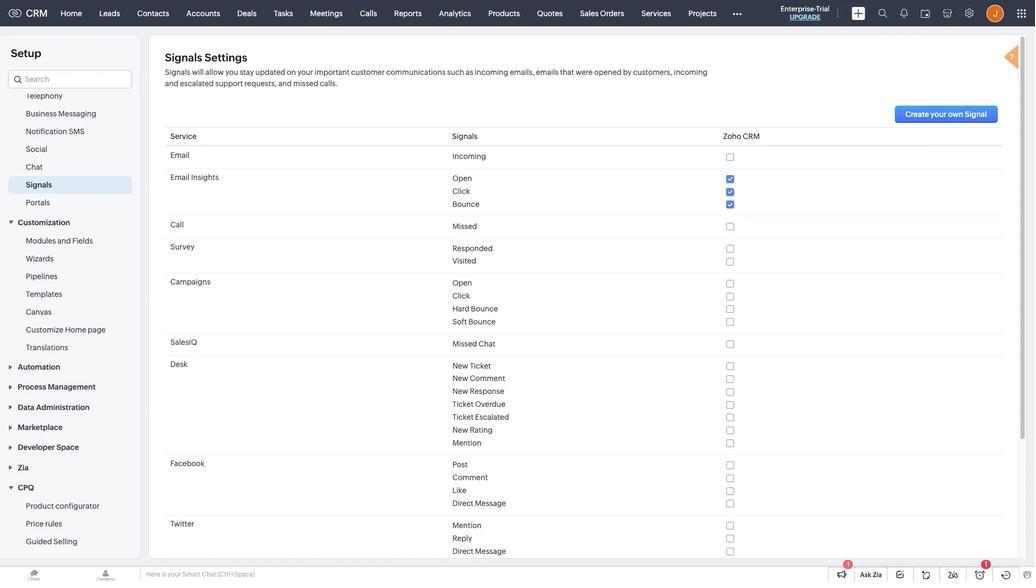 Task type: describe. For each thing, give the bounding box(es) containing it.
0 horizontal spatial crm
[[26, 8, 48, 19]]

sales
[[580, 9, 599, 18]]

1 direct message from the top
[[453, 500, 506, 508]]

leads link
[[91, 0, 129, 26]]

customization region
[[0, 232, 140, 357]]

selling
[[53, 538, 77, 547]]

0 vertical spatial comment
[[470, 375, 506, 383]]

email insights
[[170, 173, 219, 182]]

cpq
[[18, 484, 34, 493]]

product configurator
[[26, 502, 100, 511]]

reports
[[395, 9, 422, 18]]

new ticket
[[453, 362, 491, 370]]

modules and fields link
[[26, 236, 93, 246]]

survey
[[170, 243, 195, 252]]

contacts image
[[72, 568, 140, 583]]

new rating
[[453, 426, 493, 435]]

missed
[[293, 79, 318, 88]]

customers,
[[634, 68, 673, 77]]

new for new ticket
[[453, 362, 469, 370]]

ask
[[861, 572, 872, 579]]

analytics link
[[431, 0, 480, 26]]

click for bounce
[[453, 187, 470, 196]]

and inside "link"
[[57, 237, 71, 245]]

hard
[[453, 305, 470, 313]]

sales orders
[[580, 9, 625, 18]]

leads
[[99, 9, 120, 18]]

signals link
[[26, 180, 52, 191]]

business
[[26, 110, 57, 118]]

marketplace
[[18, 424, 63, 432]]

overdue
[[475, 400, 506, 409]]

rules
[[45, 520, 62, 529]]

1 horizontal spatial crm
[[743, 132, 760, 141]]

Search text field
[[9, 71, 132, 88]]

create menu image
[[852, 7, 866, 20]]

missed chat
[[453, 340, 496, 348]]

marketplace button
[[0, 417, 140, 438]]

developer space button
[[0, 438, 140, 458]]

zia button
[[0, 458, 140, 478]]

cpq region
[[0, 498, 140, 551]]

page
[[88, 326, 106, 334]]

rating
[[470, 426, 493, 435]]

data administration
[[18, 403, 90, 412]]

Other Modules field
[[726, 5, 749, 22]]

notification
[[26, 128, 67, 136]]

new for new comment
[[453, 375, 469, 383]]

email for email insights
[[170, 173, 190, 182]]

enterprise-trial upgrade
[[781, 5, 830, 21]]

reports link
[[386, 0, 431, 26]]

products
[[489, 9, 520, 18]]

campaigns
[[170, 278, 211, 286]]

wizards link
[[26, 253, 54, 264]]

2 vertical spatial chat
[[202, 571, 216, 579]]

service
[[170, 132, 197, 141]]

process management button
[[0, 377, 140, 397]]

calls link
[[352, 0, 386, 26]]

tasks
[[274, 9, 293, 18]]

calendar image
[[921, 9, 931, 18]]

new for new rating
[[453, 426, 469, 435]]

emails,
[[510, 68, 535, 77]]

create your own signal
[[906, 110, 988, 119]]

signals element
[[894, 0, 915, 26]]

portals
[[26, 199, 50, 207]]

translations link
[[26, 342, 68, 353]]

twitter
[[170, 520, 195, 529]]

social
[[26, 145, 47, 154]]

search image
[[879, 9, 888, 18]]

automation
[[18, 363, 60, 372]]

business messaging
[[26, 110, 96, 118]]

crm link
[[9, 8, 48, 19]]

telephony
[[26, 92, 63, 101]]

(ctrl+space)
[[218, 571, 255, 579]]

0 vertical spatial home
[[61, 9, 82, 18]]

social link
[[26, 144, 47, 155]]

soft
[[453, 318, 467, 326]]

click for hard bounce
[[453, 292, 470, 301]]

ticket overdue
[[453, 400, 506, 409]]

services link
[[633, 0, 680, 26]]

customize
[[26, 326, 63, 334]]

administration
[[36, 403, 90, 412]]

1 vertical spatial comment
[[453, 474, 488, 482]]

1 horizontal spatial 1
[[985, 561, 988, 569]]

call
[[170, 221, 184, 229]]

signals settings
[[165, 51, 247, 64]]

soft bounce
[[453, 318, 496, 326]]

services
[[642, 9, 672, 18]]

such
[[447, 68, 464, 77]]

own
[[949, 110, 964, 119]]

pipelines link
[[26, 271, 58, 282]]

signals inside region
[[26, 181, 52, 190]]

emails
[[536, 68, 559, 77]]

reply
[[453, 534, 472, 543]]

ticket for escalated
[[453, 413, 474, 422]]

calls
[[360, 9, 377, 18]]

open for bounce
[[453, 174, 472, 183]]

developer space
[[18, 444, 79, 452]]

portals link
[[26, 198, 50, 208]]

zia inside dropdown button
[[18, 464, 29, 472]]

search element
[[872, 0, 894, 26]]

like
[[453, 487, 467, 495]]

bounce for soft bounce
[[469, 318, 496, 326]]

contacts
[[137, 9, 169, 18]]

tasks link
[[265, 0, 302, 26]]

meetings
[[310, 9, 343, 18]]

0 horizontal spatial 1
[[848, 562, 850, 568]]

automation button
[[0, 357, 140, 377]]

your inside will allow you stay updated on your important customer communications such as incoming emails, emails that were opened by customers, incoming and escalated support requests, and missed calls.
[[298, 68, 313, 77]]

price rules
[[26, 520, 62, 529]]

chat link
[[26, 162, 43, 173]]

will allow you stay updated on your important customer communications such as incoming emails, emails that were opened by customers, incoming and escalated support requests, and missed calls.
[[165, 68, 708, 88]]

modules
[[26, 237, 56, 245]]

1 horizontal spatial zia
[[873, 572, 883, 579]]

accounts
[[187, 9, 220, 18]]

insights
[[191, 173, 219, 182]]

create menu element
[[846, 0, 872, 26]]

home inside customization region
[[65, 326, 86, 334]]

responded
[[453, 244, 493, 253]]

missed for missed
[[453, 222, 477, 231]]



Task type: locate. For each thing, give the bounding box(es) containing it.
bounce for hard bounce
[[471, 305, 498, 313]]

product configurator link
[[26, 501, 100, 512]]

important
[[315, 68, 350, 77]]

1 vertical spatial your
[[931, 110, 947, 119]]

response
[[470, 387, 505, 396]]

and left fields on the left of the page
[[57, 237, 71, 245]]

allow
[[205, 68, 224, 77]]

1 vertical spatial message
[[475, 547, 506, 556]]

crm right zoho
[[743, 132, 760, 141]]

projects link
[[680, 0, 726, 26]]

1 direct from the top
[[453, 500, 474, 508]]

and left escalated
[[165, 79, 178, 88]]

missed for missed chat
[[453, 340, 477, 348]]

incoming right customers,
[[674, 68, 708, 77]]

0 horizontal spatial chat
[[26, 163, 43, 172]]

1 vertical spatial missed
[[453, 340, 477, 348]]

communications
[[387, 68, 446, 77]]

1 vertical spatial bounce
[[471, 305, 498, 313]]

1 vertical spatial mention
[[453, 522, 482, 530]]

signals up 'incoming' on the left
[[452, 132, 478, 141]]

products link
[[480, 0, 529, 26]]

enterprise-
[[781, 5, 817, 13]]

mention
[[453, 439, 482, 448], [453, 522, 482, 530]]

chat down soft bounce
[[479, 340, 496, 348]]

1 horizontal spatial your
[[298, 68, 313, 77]]

0 vertical spatial crm
[[26, 8, 48, 19]]

2 horizontal spatial chat
[[479, 340, 496, 348]]

zia up cpq
[[18, 464, 29, 472]]

2 email from the top
[[170, 173, 190, 182]]

4 new from the top
[[453, 426, 469, 435]]

email left insights
[[170, 173, 190, 182]]

0 vertical spatial chat
[[26, 163, 43, 172]]

your right the is
[[168, 571, 181, 579]]

2 message from the top
[[475, 547, 506, 556]]

sales orders link
[[572, 0, 633, 26]]

open down visited
[[453, 279, 472, 288]]

ticket up new comment
[[470, 362, 491, 370]]

your left own
[[931, 110, 947, 119]]

guided selling
[[26, 538, 77, 547]]

pipelines
[[26, 272, 58, 281]]

zia right ask
[[873, 572, 883, 579]]

3 new from the top
[[453, 387, 469, 396]]

cpq button
[[0, 478, 140, 498]]

and down on on the top left of the page
[[279, 79, 292, 88]]

1 vertical spatial zia
[[873, 572, 883, 579]]

new down new ticket
[[453, 375, 469, 383]]

signal
[[966, 110, 988, 119]]

missed down soft
[[453, 340, 477, 348]]

new left rating
[[453, 426, 469, 435]]

1 message from the top
[[475, 500, 506, 508]]

email
[[170, 151, 190, 160], [170, 173, 190, 182]]

here
[[146, 571, 160, 579]]

templates
[[26, 290, 62, 299]]

ticket down the new response
[[453, 400, 474, 409]]

direct message down the like
[[453, 500, 506, 508]]

crm left home link
[[26, 8, 48, 19]]

1 vertical spatial chat
[[479, 340, 496, 348]]

0 vertical spatial message
[[475, 500, 506, 508]]

ask zia
[[861, 572, 883, 579]]

1 missed from the top
[[453, 222, 477, 231]]

zoho
[[724, 132, 742, 141]]

contacts link
[[129, 0, 178, 26]]

None field
[[8, 70, 132, 88]]

escalated
[[475, 413, 509, 422]]

signals image
[[901, 9, 908, 18]]

meetings link
[[302, 0, 352, 26]]

analytics
[[439, 9, 471, 18]]

data administration button
[[0, 397, 140, 417]]

post
[[453, 461, 468, 470]]

home link
[[52, 0, 91, 26]]

price rules link
[[26, 519, 62, 530]]

comment up the response
[[470, 375, 506, 383]]

2 vertical spatial ticket
[[453, 413, 474, 422]]

1 horizontal spatial and
[[165, 79, 178, 88]]

updated
[[256, 68, 285, 77]]

1 vertical spatial direct
[[453, 547, 474, 556]]

modules and fields
[[26, 237, 93, 245]]

direct message down reply
[[453, 547, 506, 556]]

1 vertical spatial crm
[[743, 132, 760, 141]]

guided selling link
[[26, 537, 77, 548]]

salesiq
[[170, 338, 197, 347]]

visited
[[453, 257, 477, 266]]

incoming
[[453, 152, 486, 161]]

region
[[0, 70, 140, 212]]

1 vertical spatial ticket
[[453, 400, 474, 409]]

business messaging link
[[26, 109, 96, 119]]

deals
[[238, 9, 257, 18]]

that
[[561, 68, 574, 77]]

signals up portals link
[[26, 181, 52, 190]]

stay
[[240, 68, 254, 77]]

0 vertical spatial missed
[[453, 222, 477, 231]]

price
[[26, 520, 44, 529]]

your up missed
[[298, 68, 313, 77]]

incoming right as
[[475, 68, 509, 77]]

click down 'incoming' on the left
[[453, 187, 470, 196]]

0 vertical spatial direct
[[453, 500, 474, 508]]

1 email from the top
[[170, 151, 190, 160]]

1 new from the top
[[453, 362, 469, 370]]

0 vertical spatial email
[[170, 151, 190, 160]]

signals up will
[[165, 51, 202, 64]]

is
[[162, 571, 166, 579]]

email down service
[[170, 151, 190, 160]]

1 open from the top
[[453, 174, 472, 183]]

ticket for overdue
[[453, 400, 474, 409]]

as
[[466, 68, 474, 77]]

desk
[[170, 360, 188, 369]]

bounce up soft bounce
[[471, 305, 498, 313]]

mention down new rating
[[453, 439, 482, 448]]

direct down the like
[[453, 500, 474, 508]]

0 vertical spatial mention
[[453, 439, 482, 448]]

facebook
[[170, 460, 205, 468]]

profile image
[[987, 5, 1005, 22]]

opened
[[595, 68, 622, 77]]

2 horizontal spatial your
[[931, 110, 947, 119]]

wizards
[[26, 254, 54, 263]]

2 missed from the top
[[453, 340, 477, 348]]

open down 'incoming' on the left
[[453, 174, 472, 183]]

product
[[26, 502, 54, 511]]

home left 'page' in the left bottom of the page
[[65, 326, 86, 334]]

home
[[61, 9, 82, 18], [65, 326, 86, 334]]

chat right smart
[[202, 571, 216, 579]]

1 vertical spatial direct message
[[453, 547, 506, 556]]

direct down reply
[[453, 547, 474, 556]]

2 horizontal spatial and
[[279, 79, 292, 88]]

your inside button
[[931, 110, 947, 119]]

open for hard bounce
[[453, 279, 472, 288]]

0 vertical spatial open
[[453, 174, 472, 183]]

2 open from the top
[[453, 279, 472, 288]]

comment down post
[[453, 474, 488, 482]]

0 vertical spatial ticket
[[470, 362, 491, 370]]

new up new comment
[[453, 362, 469, 370]]

direct
[[453, 500, 474, 508], [453, 547, 474, 556]]

2 vertical spatial bounce
[[469, 318, 496, 326]]

1 incoming from the left
[[475, 68, 509, 77]]

1 click from the top
[[453, 187, 470, 196]]

message
[[475, 500, 506, 508], [475, 547, 506, 556]]

1 vertical spatial open
[[453, 279, 472, 288]]

templates link
[[26, 289, 62, 300]]

email for email
[[170, 151, 190, 160]]

new for new response
[[453, 387, 469, 396]]

process
[[18, 383, 46, 392]]

canvas
[[26, 308, 52, 317]]

chats image
[[0, 568, 68, 583]]

0 horizontal spatial incoming
[[475, 68, 509, 77]]

signals up escalated
[[165, 68, 192, 77]]

1 mention from the top
[[453, 439, 482, 448]]

chat
[[26, 163, 43, 172], [479, 340, 496, 348], [202, 571, 216, 579]]

1 vertical spatial email
[[170, 173, 190, 182]]

you
[[226, 68, 238, 77]]

0 horizontal spatial and
[[57, 237, 71, 245]]

bounce down hard bounce
[[469, 318, 496, 326]]

region containing telephony
[[0, 70, 140, 212]]

2 new from the top
[[453, 375, 469, 383]]

2 click from the top
[[453, 292, 470, 301]]

0 horizontal spatial your
[[168, 571, 181, 579]]

mention up reply
[[453, 522, 482, 530]]

telephony link
[[26, 91, 63, 102]]

crm
[[26, 8, 48, 19], [743, 132, 760, 141]]

profile element
[[981, 0, 1011, 26]]

0 vertical spatial direct message
[[453, 500, 506, 508]]

2 direct message from the top
[[453, 547, 506, 556]]

0 vertical spatial zia
[[18, 464, 29, 472]]

new comment
[[453, 375, 506, 383]]

home left leads
[[61, 9, 82, 18]]

0 vertical spatial click
[[453, 187, 470, 196]]

1 horizontal spatial chat
[[202, 571, 216, 579]]

1 vertical spatial click
[[453, 292, 470, 301]]

0 horizontal spatial zia
[[18, 464, 29, 472]]

chat down social
[[26, 163, 43, 172]]

management
[[48, 383, 96, 392]]

2 vertical spatial your
[[168, 571, 181, 579]]

incoming
[[475, 68, 509, 77], [674, 68, 708, 77]]

process management
[[18, 383, 96, 392]]

bounce up responded
[[453, 200, 480, 209]]

0 vertical spatial your
[[298, 68, 313, 77]]

2 incoming from the left
[[674, 68, 708, 77]]

1 vertical spatial home
[[65, 326, 86, 334]]

new down new comment
[[453, 387, 469, 396]]

ticket up new rating
[[453, 413, 474, 422]]

2 mention from the top
[[453, 522, 482, 530]]

missed up responded
[[453, 222, 477, 231]]

here is your smart chat (ctrl+space)
[[146, 571, 255, 579]]

1 horizontal spatial incoming
[[674, 68, 708, 77]]

create
[[906, 110, 930, 119]]

projects
[[689, 9, 717, 18]]

0 vertical spatial bounce
[[453, 200, 480, 209]]

2 direct from the top
[[453, 547, 474, 556]]

click up 'hard' at bottom
[[453, 292, 470, 301]]

messaging
[[58, 110, 96, 118]]



Task type: vqa. For each thing, say whether or not it's contained in the screenshot.
logo
no



